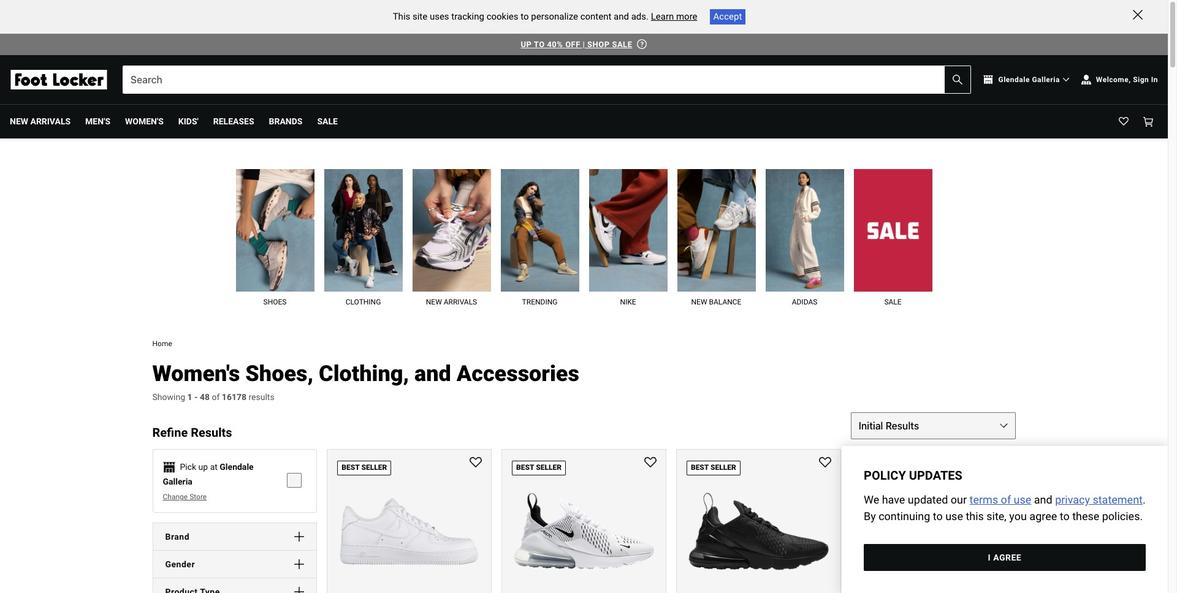 Task type: vqa. For each thing, say whether or not it's contained in the screenshot.
left SALE
yes



Task type: describe. For each thing, give the bounding box(es) containing it.
this site uses tracking cookies to personalize content and ads. learn more
[[393, 11, 698, 22]]

new
[[10, 117, 28, 126]]

policy
[[864, 468, 906, 483]]

new for new balance
[[691, 298, 707, 307]]

shop
[[588, 40, 610, 49]]

results for refine results
[[191, 426, 232, 440]]

sale
[[317, 117, 338, 126]]

new arrivals
[[426, 298, 477, 307]]

sale button
[[317, 105, 338, 139]]

manage favorites - nike air max 270 - women's image
[[644, 458, 657, 470]]

content
[[581, 11, 612, 22]]

updates
[[909, 468, 963, 483]]

policies.
[[1103, 510, 1143, 523]]

store
[[190, 493, 207, 502]]

search filters element
[[152, 413, 317, 594]]

policy updates
[[864, 468, 963, 483]]

best for manage favorites - nike air max 270 - women's icon on the bottom of page
[[691, 464, 709, 472]]

these
[[1073, 510, 1100, 523]]

of inside women's shoes, clothing, and accessories showing 1 - 48 of 16178 results
[[212, 392, 220, 402]]

clothing
[[346, 298, 381, 307]]

releases link
[[213, 105, 254, 139]]

glendale inside dropdown button
[[999, 75, 1030, 84]]

off
[[565, 40, 581, 49]]

releases
[[213, 117, 254, 126]]

to
[[534, 40, 545, 49]]

new arrivals
[[10, 117, 71, 126]]

kids'
[[178, 117, 199, 126]]

best seller for manage favorites - nike air force 1 '07 le low - women's image
[[342, 464, 387, 472]]

new arrivals link
[[10, 105, 71, 139]]

1 horizontal spatial to
[[933, 510, 943, 523]]

welcome, sign in button
[[1096, 69, 1158, 90]]

welcome,
[[1096, 75, 1131, 84]]

brand button
[[153, 524, 317, 551]]

have
[[882, 494, 906, 507]]

16178
[[222, 392, 247, 402]]

shoes
[[263, 298, 287, 307]]

we have updated our terms of use and privacy statement . by continuing to use this site, you agree to these policies.
[[864, 494, 1146, 523]]

our
[[951, 494, 967, 507]]

accept
[[714, 11, 742, 22]]

cookie banner region
[[0, 0, 1168, 33]]

up to 40% off | shop sale
[[521, 40, 633, 49]]

up to 40% off | shop sale link
[[518, 33, 635, 55]]

seller for manage favorites - nike air max 270 - women's image
[[536, 464, 562, 472]]

cookies
[[487, 11, 518, 22]]

best seller for manage favorites - nike air max 270 - women's image
[[516, 464, 562, 472]]

by
[[864, 510, 876, 523]]

0 horizontal spatial use
[[946, 510, 963, 523]]

home link
[[152, 336, 172, 353]]

uses
[[430, 11, 449, 22]]

nike
[[620, 298, 636, 307]]

women's for women's
[[125, 117, 164, 126]]

site,
[[987, 510, 1007, 523]]

arrivals
[[444, 298, 477, 307]]

this
[[966, 510, 984, 523]]

agree
[[1030, 510, 1058, 523]]

gender
[[165, 560, 195, 570]]

Search search field
[[123, 66, 971, 93]]

1 vertical spatial sale
[[884, 298, 902, 307]]

and inside women's shoes, clothing, and accessories showing 1 - 48 of 16178 results
[[415, 361, 451, 387]]

ads.
[[631, 11, 649, 22]]

home
[[152, 340, 172, 348]]

change store button
[[163, 492, 282, 503]]

best seller for manage favorites - nike air max 270 - women's icon on the bottom of page
[[691, 464, 736, 472]]

to inside cookie banner region
[[521, 11, 529, 22]]

we
[[864, 494, 880, 507]]

search results region
[[317, 413, 1016, 594]]

cart: 0 items image
[[1144, 117, 1153, 127]]

.
[[1143, 494, 1146, 507]]

continuing
[[879, 510, 931, 523]]

you
[[1010, 510, 1027, 523]]

learn more link
[[651, 11, 698, 22]]

more information about up to 40% off | shop sale promotion image
[[637, 39, 647, 49]]

40%
[[547, 40, 563, 49]]

primary element
[[0, 104, 1168, 139]]

glendale galleria inside search filters element
[[163, 463, 254, 487]]

pick up at
[[180, 463, 218, 472]]

adidas
[[792, 298, 818, 307]]

brand
[[165, 532, 190, 542]]

gender button
[[153, 551, 317, 578]]

2 horizontal spatial to
[[1060, 510, 1070, 523]]

women's for women's shoes, clothing, and accessories showing 1 - 48 of 16178 results
[[152, 361, 240, 387]]

initial results button
[[851, 413, 1016, 440]]

galleria inside dropdown button
[[1032, 75, 1060, 84]]

kids' button
[[178, 105, 199, 139]]

agree
[[994, 553, 1022, 563]]

shoes,
[[245, 361, 313, 387]]



Task type: locate. For each thing, give the bounding box(es) containing it.
seller for manage favorites - nike air max 270 - women's icon on the bottom of page
[[711, 464, 736, 472]]

galleria inside search filters element
[[163, 477, 192, 487]]

glendale inside glendale galleria
[[220, 463, 254, 472]]

glendale right "search submit" image
[[999, 75, 1030, 84]]

1 horizontal spatial glendale
[[999, 75, 1030, 84]]

close image
[[1133, 10, 1143, 20]]

2 best from the left
[[516, 464, 534, 472]]

manage favorites - nike air force 1 '07 le low - women's image
[[470, 458, 482, 470]]

best for manage favorites - nike air max 270 - women's image
[[516, 464, 534, 472]]

use down the our at the right of page
[[946, 510, 963, 523]]

1 seller from the left
[[361, 464, 387, 472]]

this
[[393, 11, 410, 22]]

and inside we have updated our terms of use and privacy statement . by continuing to use this site, you agree to these policies.
[[1035, 494, 1053, 507]]

new for new arrivals
[[426, 298, 442, 307]]

privacy statement link
[[1056, 494, 1143, 507]]

toolbar inside primary element
[[10, 105, 814, 139]]

best
[[342, 464, 360, 472], [516, 464, 534, 472], [691, 464, 709, 472]]

men's button
[[85, 105, 110, 139]]

results inside "dropdown button"
[[886, 421, 919, 432]]

0 horizontal spatial glendale galleria
[[163, 463, 254, 487]]

2 new from the left
[[691, 298, 707, 307]]

and
[[614, 11, 629, 22], [415, 361, 451, 387], [1035, 494, 1053, 507]]

search submit image
[[953, 75, 963, 85]]

3 seller from the left
[[711, 464, 736, 472]]

glendale galleria
[[999, 75, 1060, 84], [163, 463, 254, 487]]

at
[[210, 463, 218, 472]]

use up "you"
[[1014, 494, 1032, 507]]

48
[[200, 392, 210, 402]]

to right cookies
[[521, 11, 529, 22]]

None search field
[[123, 66, 972, 94]]

3 best from the left
[[691, 464, 709, 472]]

women's inside toolbar
[[125, 117, 164, 126]]

best for manage favorites - nike air force 1 '07 le low - women's image
[[342, 464, 360, 472]]

sign
[[1133, 75, 1149, 84]]

0 horizontal spatial of
[[212, 392, 220, 402]]

0 horizontal spatial new
[[426, 298, 442, 307]]

2 horizontal spatial best
[[691, 464, 709, 472]]

1 horizontal spatial sale
[[884, 298, 902, 307]]

new left balance
[[691, 298, 707, 307]]

refine results
[[152, 426, 232, 440]]

0 horizontal spatial seller
[[361, 464, 387, 472]]

0 vertical spatial and
[[614, 11, 629, 22]]

change store
[[163, 493, 207, 502]]

1 horizontal spatial results
[[886, 421, 919, 432]]

terms of use link
[[970, 494, 1032, 507]]

initial results
[[859, 421, 919, 432]]

2 horizontal spatial seller
[[711, 464, 736, 472]]

1 horizontal spatial and
[[614, 11, 629, 22]]

use
[[1014, 494, 1032, 507], [946, 510, 963, 523]]

privacy banner region
[[842, 446, 1168, 594]]

accept button
[[710, 9, 746, 24]]

accessories
[[457, 361, 579, 387]]

seller
[[361, 464, 387, 472], [536, 464, 562, 472], [711, 464, 736, 472]]

1 horizontal spatial glendale galleria
[[999, 75, 1060, 84]]

my favorites image
[[1119, 117, 1129, 127]]

0 vertical spatial women's
[[125, 117, 164, 126]]

pick
[[180, 463, 196, 472]]

privacy
[[1056, 494, 1090, 507]]

personalize
[[531, 11, 578, 22]]

of inside we have updated our terms of use and privacy statement . by continuing to use this site, you agree to these policies.
[[1001, 494, 1011, 507]]

2 seller from the left
[[536, 464, 562, 472]]

to down updated
[[933, 510, 943, 523]]

2 horizontal spatial and
[[1035, 494, 1053, 507]]

refine
[[152, 426, 188, 440]]

foot locker logo links to the home page image
[[10, 70, 108, 90]]

1 horizontal spatial best seller
[[516, 464, 562, 472]]

1 best from the left
[[342, 464, 360, 472]]

new balance
[[691, 298, 742, 307]]

glendale right at
[[220, 463, 254, 472]]

0 horizontal spatial and
[[415, 361, 451, 387]]

women's
[[125, 117, 164, 126], [152, 361, 240, 387]]

i agree
[[988, 553, 1022, 563]]

seller for manage favorites - nike air force 1 '07 le low - women's image
[[361, 464, 387, 472]]

and inside cookie banner region
[[614, 11, 629, 22]]

showing
[[152, 392, 185, 402]]

2 horizontal spatial best seller
[[691, 464, 736, 472]]

glendale galleria inside dropdown button
[[999, 75, 1060, 84]]

balance
[[709, 298, 742, 307]]

women's button
[[125, 105, 164, 139]]

3 best seller from the left
[[691, 464, 736, 472]]

tracking
[[452, 11, 484, 22]]

results
[[249, 392, 275, 402]]

terms
[[970, 494, 999, 507]]

trending
[[522, 298, 558, 307]]

best seller
[[342, 464, 387, 472], [516, 464, 562, 472], [691, 464, 736, 472]]

new
[[426, 298, 442, 307], [691, 298, 707, 307]]

more
[[676, 11, 698, 22]]

1 best seller from the left
[[342, 464, 387, 472]]

sale
[[612, 40, 633, 49], [884, 298, 902, 307]]

0 horizontal spatial sale
[[612, 40, 633, 49]]

0 vertical spatial of
[[212, 392, 220, 402]]

learn
[[651, 11, 674, 22]]

1 horizontal spatial galleria
[[1032, 75, 1060, 84]]

0 horizontal spatial glendale
[[220, 463, 254, 472]]

0 vertical spatial use
[[1014, 494, 1032, 507]]

0 vertical spatial glendale galleria
[[999, 75, 1060, 84]]

0 horizontal spatial to
[[521, 11, 529, 22]]

1 horizontal spatial new
[[691, 298, 707, 307]]

men's
[[85, 117, 110, 126]]

0 horizontal spatial galleria
[[163, 477, 192, 487]]

women's inside women's shoes, clothing, and accessories showing 1 - 48 of 16178 results
[[152, 361, 240, 387]]

women's up the -
[[152, 361, 240, 387]]

2 best seller from the left
[[516, 464, 562, 472]]

1 horizontal spatial use
[[1014, 494, 1032, 507]]

of right 48
[[212, 392, 220, 402]]

2 vertical spatial and
[[1035, 494, 1053, 507]]

arrivals
[[30, 117, 71, 126]]

welcome, sign in
[[1096, 75, 1158, 84]]

1 horizontal spatial best
[[516, 464, 534, 472]]

statement
[[1093, 494, 1143, 507]]

0 vertical spatial galleria
[[1032, 75, 1060, 84]]

manage favorites - nike air max 270 - women's image
[[819, 458, 831, 470]]

brands button
[[269, 105, 303, 139]]

i agree button
[[864, 545, 1146, 572]]

1 new from the left
[[426, 298, 442, 307]]

results right initial
[[886, 421, 919, 432]]

-
[[194, 392, 198, 402]]

1 vertical spatial glendale
[[220, 463, 254, 472]]

glendale
[[999, 75, 1030, 84], [220, 463, 254, 472]]

of
[[212, 392, 220, 402], [1001, 494, 1011, 507]]

toolbar
[[10, 105, 814, 139]]

brands
[[269, 117, 303, 126]]

glendale galleria button
[[984, 69, 1069, 90]]

1
[[187, 392, 192, 402]]

up
[[521, 40, 532, 49]]

|
[[583, 40, 585, 49]]

1 vertical spatial glendale galleria
[[163, 463, 254, 487]]

women's left kids'
[[125, 117, 164, 126]]

initial
[[859, 421, 883, 432]]

0 horizontal spatial results
[[191, 426, 232, 440]]

toolbar containing new arrivals
[[10, 105, 814, 139]]

up
[[198, 463, 208, 472]]

results for initial results
[[886, 421, 919, 432]]

1 horizontal spatial of
[[1001, 494, 1011, 507]]

results inside search filters element
[[191, 426, 232, 440]]

1 vertical spatial galleria
[[163, 477, 192, 487]]

1 vertical spatial women's
[[152, 361, 240, 387]]

1 vertical spatial use
[[946, 510, 963, 523]]

0 horizontal spatial best
[[342, 464, 360, 472]]

1 vertical spatial of
[[1001, 494, 1011, 507]]

updated
[[908, 494, 948, 507]]

0 vertical spatial glendale
[[999, 75, 1030, 84]]

clothing,
[[319, 361, 409, 387]]

new left arrivals
[[426, 298, 442, 307]]

1 vertical spatial and
[[415, 361, 451, 387]]

1 horizontal spatial seller
[[536, 464, 562, 472]]

results up at
[[191, 426, 232, 440]]

of up site,
[[1001, 494, 1011, 507]]

to
[[521, 11, 529, 22], [933, 510, 943, 523], [1060, 510, 1070, 523]]

0 horizontal spatial best seller
[[342, 464, 387, 472]]

women's shoes, clothing, and accessories showing 1 - 48 of 16178 results
[[152, 361, 579, 402]]

site
[[413, 11, 428, 22]]

0 vertical spatial sale
[[612, 40, 633, 49]]

to down privacy
[[1060, 510, 1070, 523]]

i
[[988, 553, 991, 563]]



